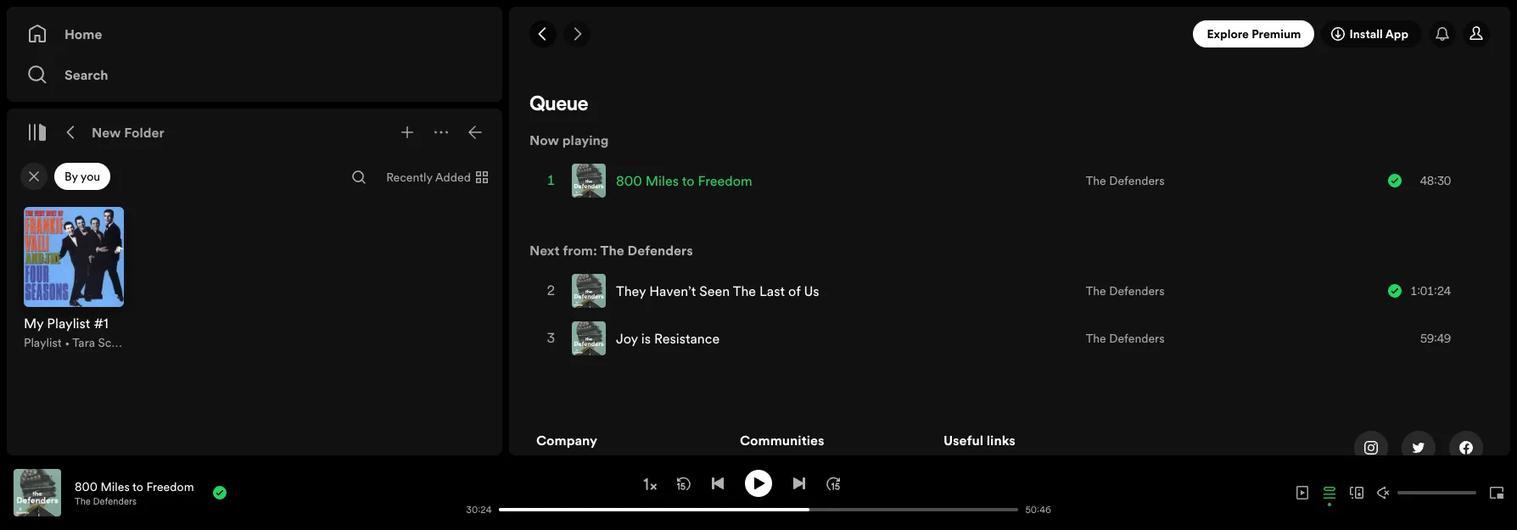 Task type: vqa. For each thing, say whether or not it's contained in the screenshot.
800 Miles to Freedom's The Defenders link
yes



Task type: describe. For each thing, give the bounding box(es) containing it.
30:24
[[466, 504, 492, 516]]

By you checkbox
[[54, 163, 110, 190]]

joy
[[616, 329, 638, 348]]

800 miles to freedom the defenders
[[75, 478, 194, 508]]

twitter image
[[1412, 441, 1426, 455]]

explore premium button
[[1193, 20, 1315, 48]]

the defenders link for joy is resistance
[[1086, 330, 1165, 347]]

instagram image
[[1364, 441, 1378, 455]]

1:01:24 cell
[[1388, 268, 1475, 314]]

explore premium
[[1207, 25, 1301, 42]]

us
[[804, 282, 819, 300]]

new folder
[[92, 123, 164, 142]]

800 miles to freedom link
[[75, 478, 194, 495]]

volume off image
[[1377, 486, 1391, 500]]

search in your library image
[[352, 171, 366, 184]]

premium
[[1252, 25, 1301, 42]]

joy is resistance cell
[[572, 316, 727, 361]]

1:01:24
[[1410, 283, 1451, 300]]

now
[[530, 131, 559, 149]]

to for 800 miles to freedom
[[682, 171, 695, 190]]

go back image
[[536, 27, 550, 41]]

next image
[[793, 476, 806, 490]]

is
[[641, 329, 651, 348]]

new
[[92, 123, 121, 142]]

50:46
[[1025, 504, 1051, 516]]

defenders for 800 miles to freedom
[[1109, 172, 1165, 189]]

the inside cell
[[733, 282, 756, 300]]

last
[[760, 282, 785, 300]]

now playing view image
[[40, 477, 53, 490]]

from:
[[563, 241, 597, 260]]

resistance
[[654, 329, 720, 348]]

install app link
[[1322, 20, 1422, 48]]

skip forward 15 seconds image
[[826, 476, 840, 490]]

home
[[64, 25, 102, 43]]

miles for 800 miles to freedom the defenders
[[101, 478, 130, 495]]

they haven't seen the last of us cell
[[572, 268, 826, 314]]

links
[[987, 431, 1016, 450]]

search
[[64, 65, 108, 84]]

haven't
[[649, 282, 696, 300]]

800 for 800 miles to freedom the defenders
[[75, 478, 98, 495]]

miles for 800 miles to freedom
[[646, 171, 679, 190]]

the defenders link for they haven't seen the last of us
[[1086, 283, 1165, 300]]

they haven't seen the last of us
[[616, 282, 819, 300]]

next
[[530, 241, 560, 260]]

800 miles to freedom
[[616, 171, 752, 190]]

install app
[[1350, 25, 1409, 42]]

freedom for 800 miles to freedom
[[698, 171, 752, 190]]

player controls element
[[290, 470, 1059, 516]]

app
[[1385, 25, 1409, 42]]

59:49
[[1421, 330, 1451, 347]]

go forward image
[[570, 27, 584, 41]]

useful links
[[944, 431, 1016, 450]]

main element
[[7, 7, 502, 456]]

48:30
[[1421, 172, 1451, 189]]

the defenders link inside footer
[[75, 495, 137, 508]]

queue
[[530, 95, 588, 115]]

folder
[[124, 123, 164, 142]]

search link
[[27, 58, 482, 92]]

defenders for they haven't seen the last of us
[[1109, 283, 1165, 300]]

the defenders for freedom
[[1086, 172, 1165, 189]]

connect to a device image
[[1350, 486, 1364, 500]]

play image
[[752, 476, 765, 490]]

now playing
[[530, 131, 609, 149]]

skip back 15 seconds image
[[677, 476, 691, 490]]

recently
[[386, 169, 433, 186]]

defenders for joy is resistance
[[1109, 330, 1165, 347]]



Task type: locate. For each thing, give the bounding box(es) containing it.
defenders inside '800 miles to freedom the defenders'
[[93, 495, 137, 508]]

None search field
[[345, 164, 373, 191]]

1 vertical spatial to
[[132, 478, 143, 495]]

next from: the defenders
[[530, 241, 693, 260]]

the defenders
[[1086, 172, 1165, 189], [1086, 283, 1165, 300], [1086, 330, 1165, 347]]

800 for 800 miles to freedom
[[616, 171, 642, 190]]

48:30 cell
[[1388, 158, 1475, 204]]

2 the defenders from the top
[[1086, 283, 1165, 300]]

1 vertical spatial miles
[[101, 478, 130, 495]]

1 vertical spatial the defenders
[[1086, 283, 1165, 300]]

0 horizontal spatial miles
[[101, 478, 130, 495]]

group
[[14, 197, 134, 361]]

1 horizontal spatial miles
[[646, 171, 679, 190]]

0 horizontal spatial to
[[132, 478, 143, 495]]

freedom inside cell
[[698, 171, 752, 190]]

3 the defenders from the top
[[1086, 330, 1165, 347]]

by
[[64, 168, 78, 185]]

the inside '800 miles to freedom the defenders'
[[75, 495, 91, 508]]

0 vertical spatial 800
[[616, 171, 642, 190]]

none search field inside main element
[[345, 164, 373, 191]]

to for 800 miles to freedom the defenders
[[132, 478, 143, 495]]

800 up "next from: the defenders"
[[616, 171, 642, 190]]

spotify – play queue element
[[509, 95, 1510, 530]]

new folder button
[[88, 119, 168, 146]]

to inside '800 miles to freedom the defenders'
[[132, 478, 143, 495]]

to inside cell
[[682, 171, 695, 190]]

0 vertical spatial the defenders
[[1086, 172, 1165, 189]]

what's new image
[[1436, 27, 1449, 41]]

group inside main element
[[14, 197, 134, 361]]

freedom inside '800 miles to freedom the defenders'
[[146, 478, 194, 495]]

useful
[[944, 431, 984, 450]]

800 inside '800 miles to freedom the defenders'
[[75, 478, 98, 495]]

defenders
[[1109, 172, 1165, 189], [628, 241, 693, 260], [1109, 283, 1165, 300], [1109, 330, 1165, 347], [93, 495, 137, 508]]

top bar and user menu element
[[509, 7, 1510, 61]]

group containing playlist
[[14, 197, 134, 361]]

joy is resistance
[[616, 329, 720, 348]]

Recently Added, Grid view field
[[373, 164, 499, 191]]

added
[[435, 169, 471, 186]]

company
[[536, 431, 598, 450]]

0 horizontal spatial 800
[[75, 478, 98, 495]]

1 vertical spatial freedom
[[146, 478, 194, 495]]

0 vertical spatial freedom
[[698, 171, 752, 190]]

change speed image
[[642, 476, 658, 493]]

communities
[[740, 431, 824, 450]]

recently added
[[386, 169, 471, 186]]

the defenders link
[[1086, 172, 1165, 189], [600, 241, 693, 260], [1086, 283, 1165, 300], [1086, 330, 1165, 347], [75, 495, 137, 508]]

1 vertical spatial 800
[[75, 478, 98, 495]]

800 inside cell
[[616, 171, 642, 190]]

facebook image
[[1460, 441, 1473, 455]]

clear filters image
[[27, 170, 41, 183]]

1 horizontal spatial freedom
[[698, 171, 752, 190]]

playing
[[562, 131, 609, 149]]

you
[[80, 168, 100, 185]]

seen
[[699, 282, 730, 300]]

explore
[[1207, 25, 1249, 42]]

by you
[[64, 168, 100, 185]]

install
[[1350, 25, 1383, 42]]

800
[[616, 171, 642, 190], [75, 478, 98, 495]]

1 horizontal spatial to
[[682, 171, 695, 190]]

0 horizontal spatial freedom
[[146, 478, 194, 495]]

home link
[[27, 17, 482, 51]]

2 vertical spatial the defenders
[[1086, 330, 1165, 347]]

the defenders for the
[[1086, 283, 1165, 300]]

now playing: 800 miles to freedom by the defenders footer
[[14, 469, 458, 517]]

the
[[1086, 172, 1106, 189], [600, 241, 624, 260], [733, 282, 756, 300], [1086, 283, 1106, 300], [1086, 330, 1106, 347], [75, 495, 91, 508]]

0 vertical spatial miles
[[646, 171, 679, 190]]

the defenders link for 800 miles to freedom
[[1086, 172, 1165, 189]]

previous image
[[711, 476, 725, 490]]

playlist
[[24, 334, 62, 351]]

freedom for 800 miles to freedom the defenders
[[146, 478, 194, 495]]

0 vertical spatial to
[[682, 171, 695, 190]]

1 horizontal spatial 800
[[616, 171, 642, 190]]

playlist •
[[24, 334, 72, 351]]

they
[[616, 282, 646, 300]]

1 the defenders from the top
[[1086, 172, 1165, 189]]

miles inside cell
[[646, 171, 679, 190]]

freedom
[[698, 171, 752, 190], [146, 478, 194, 495]]

800 right now playing view icon
[[75, 478, 98, 495]]

to
[[682, 171, 695, 190], [132, 478, 143, 495]]

of
[[788, 282, 801, 300]]

miles
[[646, 171, 679, 190], [101, 478, 130, 495]]

miles inside '800 miles to freedom the defenders'
[[101, 478, 130, 495]]

•
[[65, 334, 70, 351]]

800 miles to freedom cell
[[572, 158, 759, 204]]



